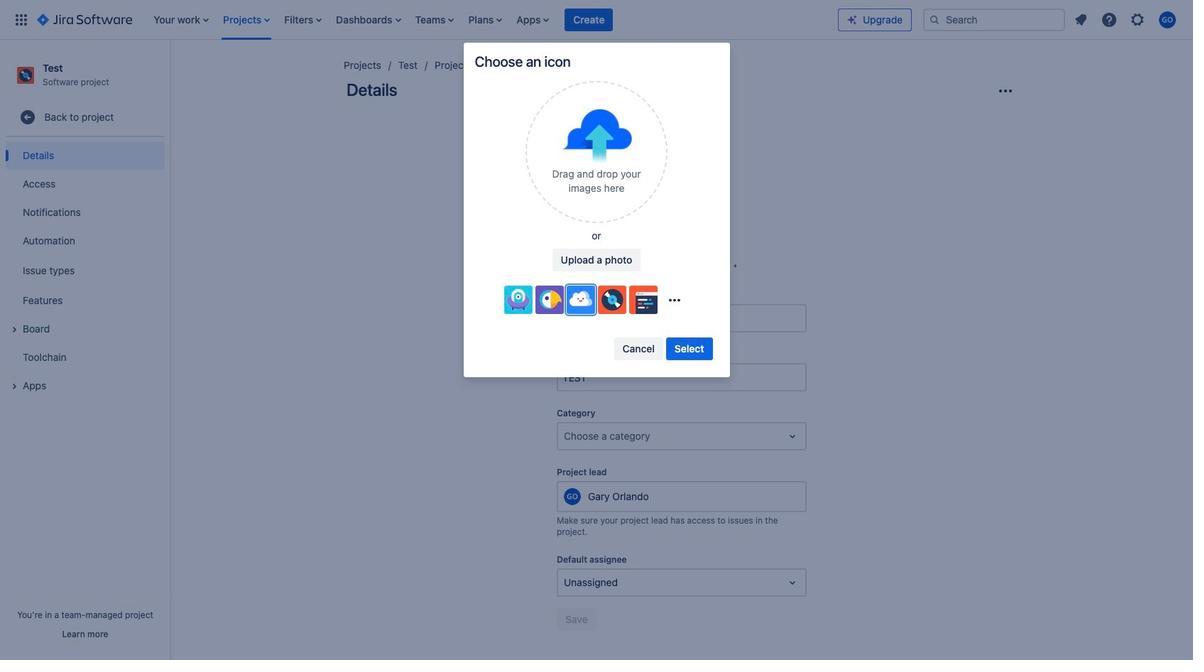 Task type: describe. For each thing, give the bounding box(es) containing it.
show more image
[[664, 289, 686, 311]]

upload image image
[[561, 109, 632, 164]]

select a default avatar option group
[[505, 286, 661, 314]]

0 horizontal spatial list
[[147, 0, 838, 39]]

2 list item from the left
[[219, 0, 275, 39]]

5 list item from the left
[[411, 0, 459, 39]]

open image
[[784, 574, 802, 591]]

6 list item from the left
[[464, 0, 507, 39]]

3 list item from the left
[[280, 0, 326, 39]]

1 horizontal spatial group
[[614, 338, 713, 360]]



Task type: vqa. For each thing, say whether or not it's contained in the screenshot.
"Settings Icon"
no



Task type: locate. For each thing, give the bounding box(es) containing it.
drag and drop your images here element
[[537, 167, 657, 196]]

Search field
[[924, 8, 1066, 31]]

list item
[[149, 0, 213, 39], [219, 0, 275, 39], [280, 0, 326, 39], [332, 0, 405, 39], [411, 0, 459, 39], [464, 0, 507, 39], [513, 0, 554, 39], [565, 0, 614, 39]]

0 horizontal spatial group
[[6, 137, 165, 404]]

group
[[6, 137, 165, 404], [614, 338, 713, 360]]

list
[[147, 0, 838, 39], [1069, 7, 1185, 32]]

group inside sidebar element
[[6, 137, 165, 404]]

None field
[[559, 306, 806, 331], [559, 365, 806, 390], [559, 306, 806, 331], [559, 365, 806, 390]]

1 list item from the left
[[149, 0, 213, 39]]

dialog
[[464, 43, 730, 377]]

banner
[[0, 0, 1194, 40]]

jira software image
[[37, 11, 132, 28], [37, 11, 132, 28]]

None search field
[[924, 8, 1066, 31]]

project avatar image
[[637, 119, 728, 210]]

primary element
[[9, 0, 838, 39]]

1 horizontal spatial list
[[1069, 7, 1185, 32]]

7 list item from the left
[[513, 0, 554, 39]]

open image
[[784, 428, 802, 445]]

sidebar element
[[0, 40, 171, 660]]

search image
[[929, 14, 941, 25]]

4 list item from the left
[[332, 0, 405, 39]]

8 list item from the left
[[565, 0, 614, 39]]



